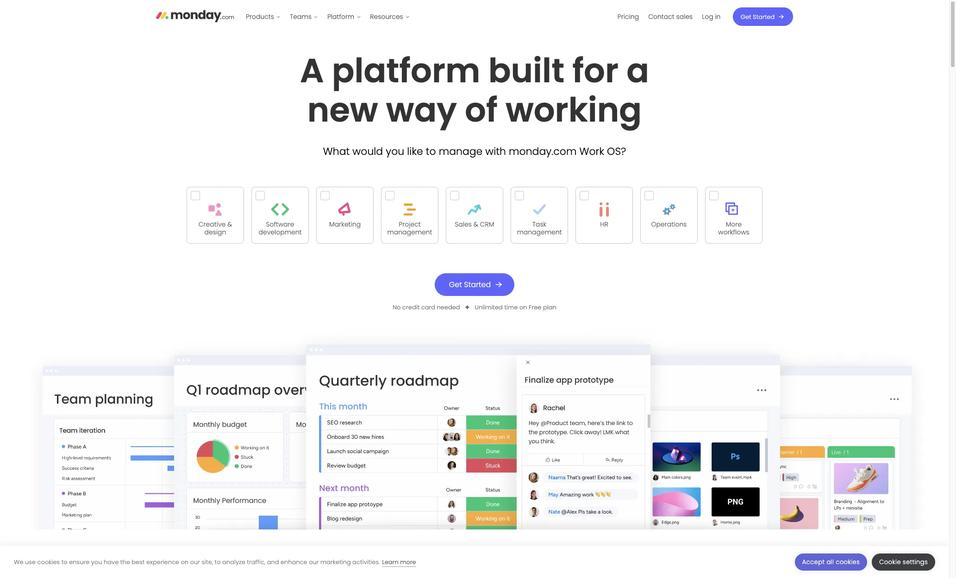 Task type: vqa. For each thing, say whether or not it's contained in the screenshot.
Collaboration
no



Task type: locate. For each thing, give the bounding box(es) containing it.
started up no credit card needed   ✦    unlimited time on free plan
[[464, 279, 491, 290]]

0 horizontal spatial started
[[464, 279, 491, 290]]

workflows
[[718, 228, 750, 237]]

log
[[702, 12, 714, 21]]

& inside creative & design
[[227, 220, 232, 229]]

management down task icon on the right top of the page
[[517, 228, 562, 237]]

get started button up no credit card needed   ✦    unlimited time on free plan
[[435, 273, 515, 296]]

0 horizontal spatial cookies
[[37, 558, 60, 567]]

started
[[753, 12, 775, 21], [464, 279, 491, 290]]

Software development checkbox
[[251, 187, 309, 244]]

0 vertical spatial on
[[519, 303, 527, 312]]

started inside main element
[[753, 12, 775, 21]]

get started
[[741, 12, 775, 21], [449, 279, 491, 290]]

0 horizontal spatial get
[[449, 279, 462, 290]]

get up needed
[[449, 279, 462, 290]]

0 vertical spatial get started
[[741, 12, 775, 21]]

1 horizontal spatial our
[[309, 558, 319, 567]]

platform link
[[323, 9, 366, 24]]

and
[[267, 558, 279, 567]]

accept all cookies button
[[795, 554, 867, 571]]

get inside main element
[[741, 12, 752, 21]]

sales
[[455, 220, 472, 229]]

to right the 'site,'
[[215, 558, 221, 567]]

on left free
[[519, 303, 527, 312]]

cookies right all
[[836, 558, 860, 567]]

project
[[399, 220, 421, 229]]

experience
[[146, 558, 179, 567]]

our
[[190, 558, 200, 567], [309, 558, 319, 567]]

new way of working
[[307, 87, 642, 134]]

traffic,
[[247, 558, 265, 567]]

1 vertical spatial started
[[464, 279, 491, 290]]

task
[[532, 220, 546, 229]]

log in link
[[698, 9, 726, 24]]

get started for top get started button
[[741, 12, 775, 21]]

& left crm
[[474, 220, 478, 229]]

0 vertical spatial get started button
[[733, 7, 793, 26]]

more workflows
[[718, 220, 750, 237]]

platform
[[328, 12, 355, 21]]

0 vertical spatial started
[[753, 12, 775, 21]]

&
[[227, 220, 232, 229], [474, 220, 478, 229]]

creative
[[199, 220, 226, 229]]

sales
[[677, 12, 693, 21]]

get started inside main element
[[741, 12, 775, 21]]

1 horizontal spatial started
[[753, 12, 775, 21]]

marketing
[[320, 558, 351, 567]]

0 horizontal spatial management
[[387, 228, 432, 237]]

site,
[[202, 558, 213, 567]]

1 vertical spatial get started
[[449, 279, 491, 290]]

manage
[[439, 145, 483, 159]]

what would you like to manage with monday.com work os?
[[323, 145, 626, 159]]

management for task
[[517, 228, 562, 237]]

2 & from the left
[[474, 220, 478, 229]]

os?
[[607, 145, 626, 159]]

2 management from the left
[[517, 228, 562, 237]]

1 horizontal spatial you
[[386, 145, 404, 159]]

1 list from the left
[[241, 0, 415, 33]]

0 vertical spatial get
[[741, 12, 752, 21]]

1 horizontal spatial get started button
[[733, 7, 793, 26]]

what
[[323, 145, 350, 159]]

started for top get started button
[[753, 12, 775, 21]]

more
[[726, 220, 742, 229]]

& inside option
[[474, 220, 478, 229]]

1 & from the left
[[227, 220, 232, 229]]

get started up ✦
[[449, 279, 491, 290]]

you left have
[[91, 558, 102, 567]]

dialog
[[0, 547, 949, 579]]

way
[[386, 87, 457, 134]]

Operations checkbox
[[640, 187, 698, 244]]

workflows icon image
[[725, 201, 743, 219]]

activities.
[[352, 558, 380, 567]]

1 horizontal spatial list
[[613, 0, 726, 33]]

get started right in
[[741, 12, 775, 21]]

more
[[400, 558, 416, 567]]

design
[[204, 228, 226, 237]]

platform
[[332, 47, 480, 94]]

get for top get started button
[[741, 12, 752, 21]]

started right in
[[753, 12, 775, 21]]

Creative & design checkbox
[[187, 187, 244, 244]]

management inside checkbox
[[387, 228, 432, 237]]

main element
[[241, 0, 793, 33]]

1 management from the left
[[387, 228, 432, 237]]

a
[[627, 47, 649, 94]]

get for leftmost get started button
[[449, 279, 462, 290]]

group
[[183, 184, 766, 248]]

get started button
[[733, 7, 793, 26], [435, 273, 515, 296]]

& for design
[[227, 220, 232, 229]]

task icon image
[[530, 201, 549, 219]]

accept
[[802, 558, 825, 567]]

on right experience
[[181, 558, 188, 567]]

no
[[393, 303, 401, 312]]

1 vertical spatial get
[[449, 279, 462, 290]]

0 horizontal spatial our
[[190, 558, 200, 567]]

we
[[14, 558, 23, 567]]

0 vertical spatial you
[[386, 145, 404, 159]]

list containing pricing
[[613, 0, 726, 33]]

to left ensure
[[61, 558, 67, 567]]

to
[[426, 145, 436, 159], [61, 558, 67, 567], [215, 558, 221, 567]]

More workflows checkbox
[[705, 187, 763, 244]]

of
[[465, 87, 498, 134]]

a
[[300, 47, 324, 94]]

cookie
[[879, 558, 901, 567]]

our right enhance
[[309, 558, 319, 567]]

cookies right 'use'
[[37, 558, 60, 567]]

1 horizontal spatial cookies
[[836, 558, 860, 567]]

management down pmo icon
[[387, 228, 432, 237]]

you
[[386, 145, 404, 159], [91, 558, 102, 567]]

card
[[421, 303, 435, 312]]

1 horizontal spatial management
[[517, 228, 562, 237]]

dialog containing we use cookies to ensure you have the best experience on our site, to analyze traffic, and enhance our marketing activities.
[[0, 547, 949, 579]]

monday.com logo image
[[156, 6, 234, 25]]

you left like
[[386, 145, 404, 159]]

products
[[246, 12, 274, 21]]

contact
[[649, 12, 675, 21]]

our left the 'site,'
[[190, 558, 200, 567]]

1 vertical spatial you
[[91, 558, 102, 567]]

0 horizontal spatial &
[[227, 220, 232, 229]]

pricing
[[618, 12, 639, 21]]

get
[[741, 12, 752, 21], [449, 279, 462, 290]]

0 horizontal spatial you
[[91, 558, 102, 567]]

1 horizontal spatial &
[[474, 220, 478, 229]]

built
[[488, 47, 564, 94]]

with
[[485, 145, 506, 159]]

& right design
[[227, 220, 232, 229]]

management
[[387, 228, 432, 237], [517, 228, 562, 237]]

0 horizontal spatial list
[[241, 0, 415, 33]]

cookies inside button
[[836, 558, 860, 567]]

management inside option
[[517, 228, 562, 237]]

to right like
[[426, 145, 436, 159]]

pricing link
[[613, 9, 644, 24]]

teams
[[290, 12, 312, 21]]

best
[[132, 558, 145, 567]]

monday.com
[[509, 145, 577, 159]]

0 horizontal spatial to
[[61, 558, 67, 567]]

hr icon image
[[595, 201, 614, 219]]

operations icon image
[[660, 201, 678, 219]]

get right in
[[741, 12, 752, 21]]

list
[[241, 0, 415, 33], [613, 0, 726, 33]]

0 horizontal spatial get started
[[449, 279, 491, 290]]

use
[[25, 558, 36, 567]]

1 horizontal spatial get
[[741, 12, 752, 21]]

2 list from the left
[[613, 0, 726, 33]]

get started button right in
[[733, 7, 793, 26]]

0 horizontal spatial on
[[181, 558, 188, 567]]

work
[[579, 145, 604, 159]]

operations
[[651, 220, 687, 229]]

1 horizontal spatial get started
[[741, 12, 775, 21]]

have
[[104, 558, 119, 567]]

on
[[519, 303, 527, 312], [181, 558, 188, 567]]

new
[[307, 87, 378, 134]]

1 vertical spatial get started button
[[435, 273, 515, 296]]



Task type: describe. For each thing, give the bounding box(es) containing it.
time
[[504, 303, 518, 312]]

accept all cookies
[[802, 558, 860, 567]]

for
[[572, 47, 619, 94]]

project management
[[387, 220, 432, 237]]

enhance
[[281, 558, 307, 567]]

hp asset white bg image
[[0, 330, 949, 530]]

free
[[529, 303, 541, 312]]

design icon image
[[206, 201, 225, 219]]

Sales & CRM checkbox
[[446, 187, 503, 244]]

Project management checkbox
[[381, 187, 438, 244]]

sales & crm
[[455, 220, 494, 229]]

all
[[827, 558, 834, 567]]

products link
[[241, 9, 285, 24]]

✦
[[465, 303, 470, 312]]

in
[[715, 12, 721, 21]]

marketing
[[329, 220, 361, 229]]

2 our from the left
[[309, 558, 319, 567]]

development
[[259, 228, 302, 237]]

get started for leftmost get started button
[[449, 279, 491, 290]]

like
[[407, 145, 423, 159]]

plan
[[543, 303, 556, 312]]

a platform built for a
[[300, 47, 649, 94]]

log in
[[702, 12, 721, 21]]

0 horizontal spatial get started button
[[435, 273, 515, 296]]

cookie settings
[[879, 558, 928, 567]]

& for crm
[[474, 220, 478, 229]]

2 horizontal spatial to
[[426, 145, 436, 159]]

HR checkbox
[[576, 187, 633, 244]]

unlimited
[[475, 303, 503, 312]]

settings
[[903, 558, 928, 567]]

resources link
[[366, 9, 415, 24]]

analyze
[[222, 558, 245, 567]]

list containing products
[[241, 0, 415, 33]]

the
[[120, 558, 130, 567]]

resources
[[370, 12, 403, 21]]

cookie settings button
[[872, 554, 935, 571]]

Marketing checkbox
[[316, 187, 374, 244]]

management for project
[[387, 228, 432, 237]]

contact sales
[[649, 12, 693, 21]]

marketing icon image
[[336, 201, 354, 219]]

no credit card needed   ✦    unlimited time on free plan
[[393, 303, 556, 312]]

hr
[[600, 220, 608, 229]]

working
[[506, 87, 642, 134]]

learn
[[382, 558, 399, 567]]

1 horizontal spatial to
[[215, 558, 221, 567]]

ensure
[[69, 558, 89, 567]]

teams link
[[285, 9, 323, 24]]

group containing creative & design
[[183, 184, 766, 248]]

Task management checkbox
[[511, 187, 568, 244]]

started for leftmost get started button
[[464, 279, 491, 290]]

pmo icon image
[[401, 201, 419, 219]]

contact sales button
[[644, 9, 698, 24]]

crm icon image
[[465, 201, 484, 219]]

needed
[[437, 303, 460, 312]]

1 vertical spatial on
[[181, 558, 188, 567]]

would
[[353, 145, 383, 159]]

1 horizontal spatial on
[[519, 303, 527, 312]]

cookies for use
[[37, 558, 60, 567]]

crm
[[480, 220, 494, 229]]

task management
[[517, 220, 562, 237]]

learn more link
[[382, 558, 416, 567]]

credit
[[402, 303, 420, 312]]

dev icon image
[[271, 201, 289, 219]]

software
[[266, 220, 294, 229]]

we use cookies to ensure you have the best experience on our site, to analyze traffic, and enhance our marketing activities. learn more
[[14, 558, 416, 567]]

creative & design
[[199, 220, 232, 237]]

software development
[[259, 220, 302, 237]]

1 our from the left
[[190, 558, 200, 567]]

cookies for all
[[836, 558, 860, 567]]



